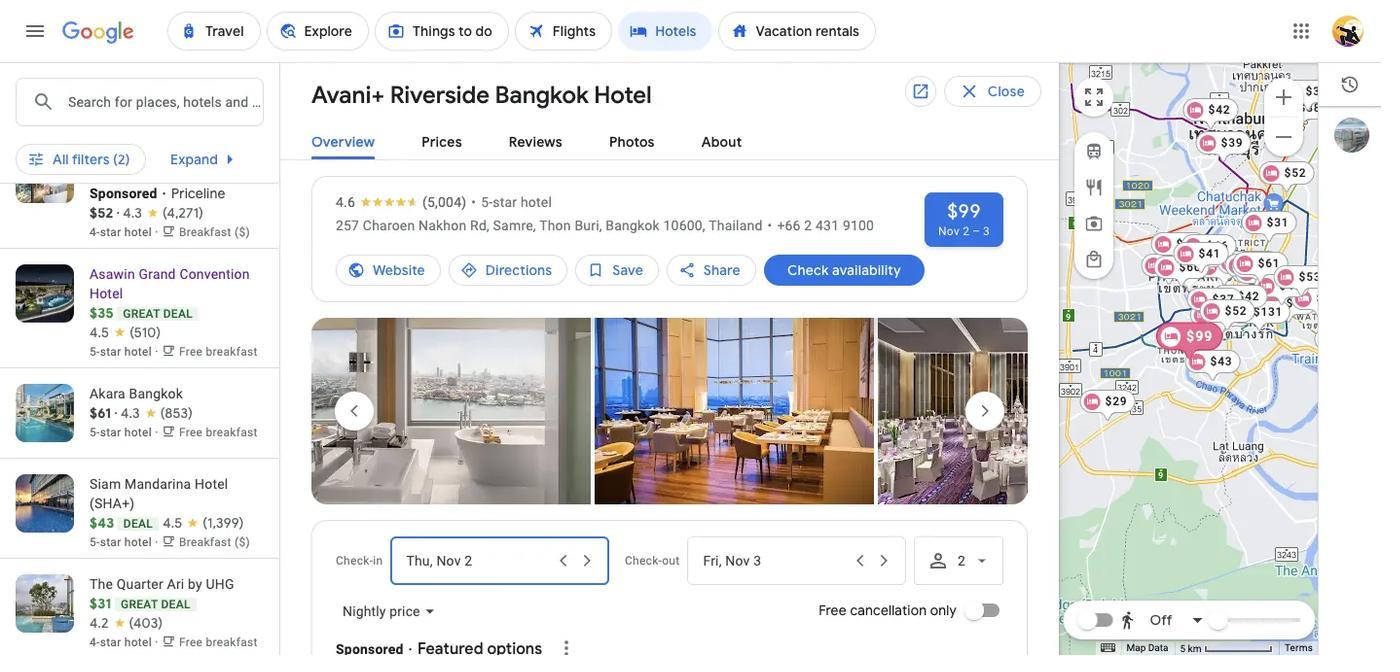 Task type: describe. For each thing, give the bounding box(es) containing it.
overview
[[311, 133, 375, 151]]

5- inside popup button
[[222, 85, 236, 102]]

free breakfast for $61
[[179, 426, 258, 440]]

or
[[205, 85, 218, 102]]

5- down '$34' at the left top of the page
[[90, 106, 100, 120]]

expand
[[170, 151, 218, 168]]

(403)
[[129, 615, 163, 633]]

star down 4.5 out of 5 stars from 510 reviews image in the left of the page
[[100, 345, 121, 359]]

why this ad? image
[[555, 637, 578, 656]]

10600,
[[663, 218, 705, 234]]

bangkok inside heading
[[495, 81, 589, 110]]

$32
[[1166, 259, 1188, 273]]

$41
[[1198, 247, 1220, 261]]

2 horizontal spatial $31
[[1266, 216, 1288, 230]]

5 km
[[1180, 644, 1204, 655]]

all inside filters form
[[53, 85, 69, 102]]

hotel for asawin grand convention hotel $35 great deal
[[90, 286, 123, 302]]

257 charoen nakhon rd, samre, thon buri, bangkok 10600, thailand • +66 2 431 9100
[[336, 218, 874, 234]]

$99 for $99 nov 2 – 3
[[947, 200, 981, 224]]

431
[[816, 218, 839, 234]]

4- or 5-star
[[187, 85, 261, 102]]

$32 link
[[1141, 254, 1196, 287]]

$88
[[1256, 265, 1278, 278]]

photo 7 image
[[878, 318, 1157, 505]]

star down "4.2"
[[100, 636, 121, 650]]

$41 link
[[1173, 242, 1228, 275]]

2 all from the top
[[53, 151, 69, 168]]

out
[[662, 555, 680, 568]]

0 vertical spatial $52 link
[[1258, 162, 1314, 195]]

check- for in
[[336, 555, 373, 568]]

hotel · for $61
[[124, 426, 158, 440]]

$31 inside the quarter ari by uhg $31 great deal
[[90, 596, 111, 613]]

the
[[90, 577, 113, 593]]

share button
[[666, 247, 756, 294]]

1 vertical spatial 2 button
[[914, 537, 1003, 586]]

1 breakfast from the top
[[206, 106, 258, 120]]

off
[[1150, 612, 1172, 630]]

free breakfast for convention
[[179, 345, 258, 359]]

$99 nov 2 – 3
[[938, 200, 990, 238]]

1 free breakfast from the top
[[179, 106, 258, 120]]

hotel · for ari
[[124, 636, 158, 650]]

all filters (2) inside filters form
[[53, 85, 130, 102]]

pool
[[335, 85, 363, 102]]

($) for 5-star hotel ·
[[235, 536, 250, 550]]

property type
[[851, 85, 941, 102]]

breakfast for convention
[[206, 345, 258, 359]]

9100
[[843, 218, 874, 234]]

free for ari
[[179, 636, 203, 650]]

1 vertical spatial $42 link
[[1212, 285, 1267, 318]]

sponsored inside novotel bangkok silom road sponsored · priceline $52 ·
[[90, 186, 157, 201]]

siam mandarina hotel (sha+) $43 deal
[[90, 477, 228, 532]]

5
[[1180, 644, 1186, 655]]

+66
[[777, 218, 801, 234]]

4.5 out of 5 stars from 510 reviews image
[[90, 323, 161, 343]]

save
[[612, 262, 643, 279]]

photo 6 image
[[595, 318, 874, 505]]

4.3 out of 5 stars from 4,271 reviews image
[[123, 203, 203, 223]]

1 5-star hotel · from the top
[[90, 106, 161, 120]]

about
[[701, 133, 742, 151]]

price
[[389, 605, 420, 620]]

2 all filters (2) from the top
[[53, 151, 130, 168]]

ari
[[167, 577, 184, 593]]

thailand
[[709, 218, 763, 234]]

1 vertical spatial $39 link
[[1150, 233, 1206, 266]]

2 inside filters form
[[853, 31, 861, 47]]

1 vertical spatial $52 link
[[1231, 255, 1287, 288]]

samre,
[[493, 218, 536, 234]]

directions
[[485, 262, 552, 279]]

5- down akara
[[90, 426, 100, 440]]

$131
[[1253, 306, 1282, 319]]

next image
[[962, 388, 1008, 435]]

1 vertical spatial $31 link
[[1196, 255, 1252, 288]]

reviews
[[509, 133, 562, 151]]

star down '$34' at the left top of the page
[[100, 106, 121, 120]]

deal inside asawin grand convention hotel $35 great deal
[[163, 308, 193, 321]]

nov
[[938, 225, 960, 238]]

$52 inside novotel bangkok silom road sponsored · priceline $52 ·
[[90, 204, 113, 222]]

3.9 out of 5 stars from 493 reviews image
[[124, 84, 195, 103]]

2 vertical spatial 2
[[958, 554, 965, 569]]

2 hotel · from the top
[[124, 226, 158, 239]]

$39 for $39 link to the bottom
[[1176, 237, 1198, 251]]

nightly price button
[[327, 589, 451, 636]]

hotel
[[521, 195, 552, 210]]

free left cancellation at the bottom right of page
[[819, 602, 847, 620]]

$50
[[590, 85, 615, 102]]

$66
[[1206, 239, 1228, 253]]

$121 link
[[1158, 327, 1221, 360]]

buri,
[[575, 218, 602, 234]]

photo 5 image
[[311, 318, 591, 505]]

4.3 for (4,271)
[[123, 204, 142, 222]]

257
[[336, 218, 359, 234]]

2 (2) from the top
[[113, 151, 130, 168]]

5-star hotel · for hotel
[[90, 536, 161, 550]]

4.5 for (1,399)
[[163, 515, 182, 532]]

$53 link
[[1273, 266, 1328, 299]]

share
[[703, 262, 740, 279]]

cross vibe bangkok sukhumvit, $38 image
[[1314, 328, 1369, 361]]

4.2
[[90, 615, 109, 633]]

great inside the quarter ari by uhg $31 great deal
[[121, 599, 158, 612]]

5 km button
[[1174, 642, 1279, 656]]

nakhon
[[419, 218, 467, 234]]

check availability
[[787, 262, 901, 279]]

mandarina
[[125, 477, 191, 492]]

map
[[1127, 643, 1146, 654]]

novotel bangkok silom road sponsored · priceline $52 ·
[[90, 147, 234, 222]]

4- for breakfast ($)
[[90, 226, 100, 239]]

avani+
[[311, 81, 384, 110]]

$43 inside siam mandarina hotel (sha+) $43 deal
[[90, 515, 114, 532]]

photos list
[[311, 318, 1157, 527]]

· inside akara bangkok $61 ·
[[115, 405, 117, 422]]

rd,
[[470, 218, 489, 234]]

star down (sha+)
[[100, 536, 121, 550]]

open in new tab image
[[911, 82, 930, 101]]

bangkok inside akara bangkok $61 ·
[[129, 386, 183, 402]]

keyboard shortcuts image
[[1101, 644, 1115, 653]]

uhg
[[206, 577, 234, 593]]

expand button
[[147, 136, 265, 183]]

Check-in text field
[[406, 538, 551, 585]]

availability
[[832, 262, 901, 279]]

property
[[851, 85, 909, 102]]

cancellation
[[850, 602, 927, 620]]

under $50 button
[[515, 78, 627, 109]]

star down akara bangkok $61 ·
[[100, 426, 121, 440]]

check- for out
[[625, 555, 662, 568]]

akara bangkok $61 ·
[[90, 386, 183, 422]]

$43 inside map region
[[1210, 355, 1232, 369]]

thon
[[539, 218, 571, 234]]

$35 inside asawin grand convention hotel $35 great deal
[[90, 305, 114, 322]]

off button
[[1114, 598, 1210, 644]]

recently viewed image
[[1340, 75, 1360, 94]]

property type button
[[818, 78, 975, 109]]

$35 inside $35 link
[[1305, 85, 1327, 98]]

$29 link
[[1079, 390, 1135, 423]]

4.5 out of 5 stars from 1,399 reviews image
[[163, 514, 244, 533]]

$60 link
[[1153, 256, 1209, 289]]

hotel · for convention
[[124, 345, 158, 359]]

4- for free breakfast
[[90, 636, 100, 650]]

breakfast for ari
[[206, 636, 258, 650]]

$19
[[1201, 249, 1223, 263]]

deal inside the quarter ari by uhg $31 great deal
[[161, 599, 190, 612]]

(1,399)
[[203, 515, 244, 532]]

$94 link
[[1291, 287, 1346, 320]]

zoom in map image
[[1272, 85, 1295, 109]]

1 vertical spatial $31
[[1221, 260, 1244, 273]]

4+ rating button
[[404, 78, 507, 109]]

0 horizontal spatial •
[[471, 195, 476, 210]]

rating
[[457, 85, 495, 102]]

breakfast for 5-star hotel ·
[[179, 536, 231, 550]]

km
[[1188, 644, 1201, 655]]

$60
[[1179, 261, 1201, 274]]

overview tab
[[311, 126, 375, 160]]

priceline
[[171, 185, 225, 202]]

2 filters from the top
[[72, 151, 110, 168]]

4.2 out of 5 stars from 403 reviews image
[[90, 614, 163, 634]]

tab list containing overview
[[280, 118, 1059, 161]]

1 horizontal spatial $48
[[1286, 297, 1308, 310]]

novotel
[[90, 147, 138, 163]]

terms link
[[1285, 643, 1313, 654]]

$88 link
[[1230, 260, 1286, 293]]

(4,271)
[[163, 204, 203, 222]]

4- or 5-star button
[[153, 78, 294, 109]]

data
[[1148, 643, 1168, 654]]

breakfast ($) for 5-star hotel ·
[[179, 536, 250, 550]]



Task type: locate. For each thing, give the bounding box(es) containing it.
spa, amenities, not selected image
[[643, 85, 660, 102]]

great inside asawin grand convention hotel $35 great deal
[[123, 308, 160, 321]]

hotel · up quarter
[[124, 536, 158, 550]]

0 vertical spatial $99
[[947, 200, 981, 224]]

0 horizontal spatial check-
[[336, 555, 373, 568]]

1 horizontal spatial $31
[[1221, 260, 1244, 273]]

free breakfast up (853)
[[179, 345, 258, 359]]

1 vertical spatial filters
[[72, 151, 110, 168]]

1 all filters (2) button from the top
[[16, 78, 146, 109]]

4.5 down mandarina
[[163, 515, 182, 532]]

6 hotel · from the top
[[124, 636, 158, 650]]

1 horizontal spatial check-
[[625, 555, 662, 568]]

1 breakfast ($) from the top
[[179, 226, 250, 239]]

all filters (2) button up novotel
[[16, 78, 146, 109]]

0 vertical spatial (2)
[[113, 85, 130, 102]]

save button
[[575, 247, 659, 294]]

(510)
[[130, 324, 161, 342]]

siam
[[90, 477, 121, 492]]

4- left or
[[187, 85, 201, 102]]

0 horizontal spatial 2
[[804, 218, 812, 234]]

• 5-star hotel
[[471, 195, 552, 210]]

1 horizontal spatial $61
[[1257, 257, 1280, 271]]

zoom out map image
[[1272, 125, 1295, 148]]

qiu hotel sukhumvit (sha plus+), $30 image
[[1317, 323, 1372, 356]]

breakfast for 4-star hotel ·
[[179, 226, 231, 239]]

4-
[[187, 85, 201, 102], [90, 226, 100, 239], [90, 636, 100, 650]]

1 vertical spatial $43
[[90, 515, 114, 532]]

2 button
[[810, 16, 899, 62], [914, 537, 1003, 586]]

5-star hotel · down (sha+)
[[90, 536, 161, 550]]

4.3 left (4,271)
[[123, 204, 142, 222]]

0 horizontal spatial $61
[[90, 405, 111, 422]]

breakfast down 4- or 5-star
[[206, 106, 258, 120]]

5- up "rd," on the top left of page
[[481, 195, 493, 210]]

0 horizontal spatial hotel
[[90, 286, 123, 302]]

2 free breakfast from the top
[[179, 345, 258, 359]]

1 horizontal spatial list item
[[595, 318, 874, 510]]

in
[[373, 555, 383, 568]]

breakfast down convention
[[206, 345, 258, 359]]

$99 inside map region
[[1186, 329, 1213, 345]]

3 hotel · from the top
[[124, 345, 158, 359]]

0 vertical spatial $31
[[1266, 216, 1288, 230]]

$42 left zoom in map icon
[[1208, 103, 1230, 117]]

free breakfast down "uhg" at the bottom
[[179, 636, 258, 650]]

5-star hotel · for convention
[[90, 345, 161, 359]]

5-star hotel · down 3.9
[[90, 106, 161, 120]]

0 vertical spatial 4.3
[[123, 204, 142, 222]]

1 horizontal spatial $42
[[1237, 290, 1259, 304]]

1 vertical spatial 4-
[[90, 226, 100, 239]]

akara
[[90, 386, 125, 402]]

$35
[[1305, 85, 1327, 98], [90, 305, 114, 322]]

0 horizontal spatial $31
[[90, 596, 111, 613]]

all filters (2) down '$34' at the left top of the page
[[53, 151, 130, 168]]

· down road on the left top of page
[[117, 204, 120, 222]]

4-star hotel · down 4.3 out of 5 stars from 4,271 reviews image
[[90, 226, 161, 239]]

0 horizontal spatial $48
[[1259, 266, 1282, 279]]

all filters (2) button down '$34' at the left top of the page
[[16, 136, 146, 183]]

3 5-star hotel · from the top
[[90, 426, 161, 440]]

free breakfast down 4- or 5-star
[[179, 106, 258, 120]]

$48
[[1259, 266, 1282, 279], [1286, 297, 1308, 310]]

1 vertical spatial $38
[[1250, 259, 1272, 273]]

deal down ari
[[161, 599, 190, 612]]

1 sponsored from the top
[[90, 66, 157, 82]]

1 ($) from the top
[[235, 226, 250, 239]]

bangkok up '$34' at the left top of the page
[[90, 47, 144, 62]]

check-in
[[336, 555, 383, 568]]

0 horizontal spatial 4.5
[[90, 324, 109, 342]]

2 sponsored from the top
[[90, 186, 157, 201]]

breakfast up (1,399)
[[206, 426, 258, 440]]

deal
[[163, 308, 193, 321], [123, 518, 153, 531], [161, 599, 190, 612]]

1 all filters (2) from the top
[[53, 85, 130, 102]]

hotel · down the 4.3 out of 5 stars from 853 reviews image
[[124, 426, 158, 440]]

0 vertical spatial $31 link
[[1241, 211, 1296, 244]]

0 horizontal spatial 2 button
[[810, 16, 899, 62]]

• left +66
[[767, 218, 772, 234]]

1 vertical spatial $42
[[1237, 290, 1259, 304]]

hotel inside asawin grand convention hotel $35 great deal
[[90, 286, 123, 302]]

bangkok inside novotel bangkok silom road sponsored · priceline $52 ·
[[141, 147, 195, 163]]

$52
[[1284, 166, 1306, 180], [90, 204, 113, 222], [1256, 260, 1279, 273], [1224, 305, 1247, 318]]

5-star hotel · down akara bangkok $61 ·
[[90, 426, 161, 440]]

free down asawin grand convention hotel $35 great deal
[[179, 345, 203, 359]]

bangkok interplace sponsored · expedia.com $34 ·
[[90, 47, 252, 102]]

$37 link
[[1186, 288, 1242, 321]]

hotel · for hotel
[[124, 536, 158, 550]]

1 vertical spatial •
[[767, 218, 772, 234]]

$61 inside map region
[[1257, 257, 1280, 271]]

all left '$34' at the left top of the page
[[53, 85, 69, 102]]

4-star hotel · for free breakfast
[[90, 636, 161, 650]]

Check-in text field
[[436, 17, 552, 61]]

5- down 4.5 out of 5 stars from 510 reviews image in the left of the page
[[90, 345, 100, 359]]

1 vertical spatial 4.5
[[163, 515, 182, 532]]

breakfast ($) down (1,399)
[[179, 536, 250, 550]]

0 horizontal spatial $39
[[1176, 237, 1198, 251]]

breakfast ($) down (4,271)
[[179, 226, 250, 239]]

1 breakfast from the top
[[179, 226, 231, 239]]

0 vertical spatial sponsored
[[90, 66, 157, 82]]

4- inside popup button
[[187, 85, 201, 102]]

1 all from the top
[[53, 85, 69, 102]]

5-star hotel · for $61
[[90, 426, 161, 440]]

under $50
[[548, 85, 615, 102]]

5- up the
[[90, 536, 100, 550]]

only
[[930, 602, 957, 620]]

photos
[[609, 133, 655, 151]]

hotel for avani+ riverside bangkok hotel
[[594, 81, 652, 110]]

breakfast down the 4.5 out of 5 stars from 1,399 reviews image
[[179, 536, 231, 550]]

$135 link
[[1217, 251, 1280, 284]]

$37
[[1212, 293, 1234, 307]]

$178
[[1215, 309, 1245, 322]]

$99 inside $99 nov 2 – 3
[[947, 200, 981, 224]]

2 vertical spatial $52 link
[[1199, 300, 1254, 333]]

asawin
[[90, 267, 135, 282]]

star up samre,
[[493, 195, 517, 210]]

$43 link
[[1184, 350, 1240, 383]]

$42 up $131
[[1237, 290, 1259, 304]]

0 vertical spatial $38 link
[[1273, 96, 1328, 129]]

sponsored up 3.9
[[90, 66, 157, 82]]

1 vertical spatial $39
[[1176, 237, 1198, 251]]

hotel ·
[[124, 106, 158, 120], [124, 226, 158, 239], [124, 345, 158, 359], [124, 426, 158, 440], [124, 536, 158, 550], [124, 636, 158, 650]]

1 vertical spatial (2)
[[113, 151, 130, 168]]

1 hotel · from the top
[[124, 106, 158, 120]]

4- up asawin
[[90, 226, 100, 239]]

filters inside form
[[72, 85, 110, 102]]

clear image
[[330, 28, 353, 52]]

all filters (2) button for avani+ riverside bangkok hotel heading
[[16, 78, 146, 109]]

0 vertical spatial hotel
[[594, 81, 652, 110]]

1 vertical spatial breakfast
[[179, 536, 231, 550]]

3 free breakfast from the top
[[179, 426, 258, 440]]

breakfast for $61
[[206, 426, 258, 440]]

hotel · down "(510)"
[[124, 345, 158, 359]]

0 vertical spatial breakfast
[[179, 226, 231, 239]]

4 5-star hotel · from the top
[[90, 536, 161, 550]]

charoen
[[363, 218, 415, 234]]

2 check- from the left
[[625, 555, 662, 568]]

free down (493)
[[179, 106, 203, 120]]

$53
[[1298, 271, 1321, 284]]

$31 up '$135'
[[1266, 216, 1288, 230]]

prices
[[422, 133, 462, 151]]

0 vertical spatial $39
[[1220, 136, 1243, 150]]

$61
[[1257, 257, 1280, 271], [90, 405, 111, 422]]

1 vertical spatial all filters (2) button
[[16, 136, 146, 183]]

convention
[[179, 267, 250, 282]]

free down (853)
[[179, 426, 203, 440]]

0 vertical spatial $39 link
[[1195, 131, 1251, 164]]

bangkok
[[90, 47, 144, 62], [495, 81, 589, 110], [141, 147, 195, 163], [606, 218, 660, 234], [129, 386, 183, 402]]

4 free breakfast from the top
[[179, 636, 258, 650]]

0 horizontal spatial $35
[[90, 305, 114, 322]]

($) down (1,399)
[[235, 536, 250, 550]]

sponsored inside bangkok interplace sponsored · expedia.com $34 ·
[[90, 66, 157, 82]]

0 horizontal spatial $43
[[90, 515, 114, 532]]

1 horizontal spatial 2 button
[[914, 537, 1003, 586]]

2 button up property
[[810, 16, 899, 62]]

2 horizontal spatial 2
[[958, 554, 965, 569]]

map data button
[[1127, 642, 1168, 656]]

3.9
[[124, 85, 142, 102]]

1 horizontal spatial $39
[[1220, 136, 1243, 150]]

4 breakfast from the top
[[206, 636, 258, 650]]

$61 link
[[1232, 252, 1288, 285]]

4.5 left "(510)"
[[90, 324, 109, 342]]

all filters (2) up novotel
[[53, 85, 130, 102]]

bangkok right buri,
[[606, 218, 660, 234]]

the grand palace image
[[1178, 263, 1200, 294]]

4.3 out of 5 stars from 853 reviews image
[[121, 404, 193, 423]]

1 vertical spatial $99
[[1186, 329, 1213, 345]]

list item
[[311, 318, 591, 510], [595, 318, 874, 510], [878, 318, 1157, 510]]

1 vertical spatial sponsored
[[90, 186, 157, 201]]

0 vertical spatial $42 link
[[1183, 98, 1238, 131]]

avani+ riverside bangkok hotel heading
[[296, 78, 652, 111]]

$99
[[947, 200, 981, 224], [1186, 329, 1213, 345]]

hotel · down 3.9
[[124, 106, 158, 120]]

4.5 for (510)
[[90, 324, 109, 342]]

4- down "4.2"
[[90, 636, 100, 650]]

1 horizontal spatial $35
[[1305, 85, 1327, 98]]

4 hotel · from the top
[[124, 426, 158, 440]]

0 vertical spatial all filters (2)
[[53, 85, 130, 102]]

breakfast ($)
[[179, 226, 250, 239], [179, 536, 250, 550]]

hotel · down 4.3 out of 5 stars from 4,271 reviews image
[[124, 226, 158, 239]]

(493)
[[163, 85, 195, 102]]

breakfast down (4,271)
[[179, 226, 231, 239]]

· up 4.3 out of 5 stars from 4,271 reviews image
[[162, 186, 166, 201]]

5-star hotel ·
[[90, 106, 161, 120], [90, 345, 161, 359], [90, 426, 161, 440], [90, 536, 161, 550]]

· up the 3.9 out of 5 stars from 493 reviews image
[[162, 66, 166, 82]]

free down the quarter ari by uhg $31 great deal
[[179, 636, 203, 650]]

riverside
[[390, 81, 489, 110]]

Search for places, hotels and more text field
[[67, 79, 263, 126]]

1 vertical spatial $61
[[90, 405, 111, 422]]

$39 for topmost $39 link
[[1220, 136, 1243, 150]]

1 vertical spatial 4.3
[[121, 405, 140, 422]]

1 filters from the top
[[72, 85, 110, 102]]

2 vertical spatial hotel
[[195, 477, 228, 492]]

all filters (2) button for tab list containing overview
[[16, 136, 146, 183]]

$31 down the
[[90, 596, 111, 613]]

1 4-star hotel · from the top
[[90, 226, 161, 239]]

$38
[[1298, 101, 1321, 115], [1250, 259, 1272, 273]]

recently viewed element
[[1319, 63, 1381, 106]]

1 vertical spatial deal
[[123, 518, 153, 531]]

1 vertical spatial all filters (2)
[[53, 151, 130, 168]]

sponsored down road on the left top of page
[[90, 186, 157, 201]]

filters form
[[16, 2, 975, 136]]

0 vertical spatial 4-
[[187, 85, 201, 102]]

1 vertical spatial ($)
[[235, 536, 250, 550]]

$52 link
[[1258, 162, 1314, 195], [1231, 255, 1287, 288], [1199, 300, 1254, 333]]

free breakfast for ari
[[179, 636, 258, 650]]

hotel down asawin
[[90, 286, 123, 302]]

0 vertical spatial all
[[53, 85, 69, 102]]

$42 link
[[1183, 98, 1238, 131], [1212, 285, 1267, 318]]

1 horizontal spatial $99
[[1186, 329, 1213, 345]]

hotel · down (403)
[[124, 636, 158, 650]]

hotel inside siam mandarina hotel (sha+) $43 deal
[[195, 477, 228, 492]]

$43 down $121
[[1210, 355, 1232, 369]]

• up "rd," on the top left of page
[[471, 195, 476, 210]]

free for $61
[[179, 426, 203, 440]]

0 vertical spatial •
[[471, 195, 476, 210]]

$66 link
[[1181, 235, 1236, 268]]

free breakfast
[[179, 106, 258, 120], [179, 345, 258, 359], [179, 426, 258, 440], [179, 636, 258, 650]]

2 breakfast ($) from the top
[[179, 536, 250, 550]]

4.6 out of 5 stars from 5,004 reviews image
[[336, 193, 466, 212]]

asawin grand convention hotel $35 great deal
[[90, 267, 250, 322]]

1 (2) from the top
[[113, 85, 130, 102]]

bangkok inside bangkok interplace sponsored · expedia.com $34 ·
[[90, 47, 144, 62]]

0 vertical spatial 4.5
[[90, 324, 109, 342]]

($) for 4-star hotel ·
[[235, 226, 250, 239]]

bangkok up the 4.3 out of 5 stars from 853 reviews image
[[129, 386, 183, 402]]

$94
[[1316, 292, 1338, 306]]

2 all filters (2) button from the top
[[16, 136, 146, 183]]

nightly price
[[343, 605, 420, 620]]

4.5
[[90, 324, 109, 342], [163, 515, 182, 532]]

close button
[[944, 76, 1041, 107]]

breakfast ($) for 4-star hotel ·
[[179, 226, 250, 239]]

3 breakfast from the top
[[206, 426, 258, 440]]

star inside popup button
[[236, 85, 261, 102]]

pool button
[[302, 78, 396, 109]]

filters left 3.9
[[72, 85, 110, 102]]

0 vertical spatial $43
[[1210, 355, 1232, 369]]

previous image
[[331, 388, 378, 435]]

1 horizontal spatial $43
[[1210, 355, 1232, 369]]

expedia.com
[[171, 65, 252, 83]]

hotel up photos
[[594, 81, 652, 110]]

deal inside siam mandarina hotel (sha+) $43 deal
[[123, 518, 153, 531]]

great up "(510)"
[[123, 308, 160, 321]]

great up (403)
[[121, 599, 158, 612]]

1 vertical spatial great
[[121, 599, 158, 612]]

2 5-star hotel · from the top
[[90, 345, 161, 359]]

4.3 down akara
[[121, 405, 140, 422]]

hotel up the 4.5 out of 5 stars from 1,399 reviews image
[[195, 477, 228, 492]]

1 list item from the left
[[311, 318, 591, 510]]

1 vertical spatial 4-star hotel ·
[[90, 636, 161, 650]]

2 – 3
[[963, 225, 990, 238]]

2 button up only
[[914, 537, 1003, 586]]

1 horizontal spatial $38
[[1298, 101, 1321, 115]]

view larger map image
[[1082, 86, 1106, 109]]

(5,004)
[[422, 195, 466, 210]]

grand
[[139, 267, 176, 282]]

star
[[236, 85, 261, 102], [100, 106, 121, 120], [493, 195, 517, 210], [100, 226, 121, 239], [100, 345, 121, 359], [100, 426, 121, 440], [100, 536, 121, 550], [100, 636, 121, 650]]

0 vertical spatial $42
[[1208, 103, 1230, 117]]

2 horizontal spatial list item
[[878, 318, 1157, 510]]

0 horizontal spatial $99
[[947, 200, 981, 224]]

4+
[[437, 85, 453, 102]]

main menu image
[[23, 19, 47, 43]]

breakfast down "uhg" at the bottom
[[206, 636, 258, 650]]

tab list
[[280, 118, 1059, 161]]

0 vertical spatial $48
[[1259, 266, 1282, 279]]

0 vertical spatial deal
[[163, 308, 193, 321]]

4-star hotel · for breakfast ($)
[[90, 226, 161, 239]]

check-out
[[625, 555, 680, 568]]

star right or
[[236, 85, 261, 102]]

2 vertical spatial deal
[[161, 599, 190, 612]]

hotel inside heading
[[594, 81, 652, 110]]

0 vertical spatial $61
[[1257, 257, 1280, 271]]

2 vertical spatial $31
[[90, 596, 111, 613]]

1 vertical spatial breakfast ($)
[[179, 536, 250, 550]]

sponsored
[[90, 66, 157, 82], [90, 186, 157, 201]]

$99 for $99
[[1186, 329, 1213, 345]]

1 vertical spatial $35
[[90, 305, 114, 322]]

0 vertical spatial all filters (2) button
[[16, 78, 146, 109]]

all left road on the left top of page
[[53, 151, 69, 168]]

Check-out text field
[[703, 538, 848, 585]]

deal down grand
[[163, 308, 193, 321]]

0 vertical spatial great
[[123, 308, 160, 321]]

check availability button
[[764, 247, 924, 294]]

all filters (2) button
[[16, 78, 146, 109], [16, 136, 146, 183]]

$35 link
[[1280, 80, 1335, 113]]

0 vertical spatial 4-star hotel ·
[[90, 226, 161, 239]]

5 hotel · from the top
[[124, 536, 158, 550]]

$34
[[90, 85, 114, 102]]

4-star hotel ·
[[90, 226, 161, 239], [90, 636, 161, 650]]

filters down '$34' at the left top of the page
[[72, 151, 110, 168]]

free for convention
[[179, 345, 203, 359]]

bangkok left the silom
[[141, 147, 195, 163]]

2 vertical spatial 4-
[[90, 636, 100, 650]]

star up asawin
[[100, 226, 121, 239]]

map region
[[1018, 41, 1381, 656]]

(2) inside filters form
[[113, 85, 130, 102]]

· left 3.9
[[118, 85, 120, 102]]

$43 down (sha+)
[[90, 515, 114, 532]]

0 vertical spatial ($)
[[235, 226, 250, 239]]

under
[[548, 85, 587, 102]]

$35 right zoom in map icon
[[1305, 85, 1327, 98]]

1 vertical spatial $38 link
[[1224, 254, 1280, 287]]

$39 up $32 on the right top
[[1176, 237, 1198, 251]]

4.3 for (853)
[[121, 405, 140, 422]]

2 breakfast from the top
[[179, 536, 231, 550]]

2 4-star hotel · from the top
[[90, 636, 161, 650]]

$43
[[1210, 355, 1232, 369], [90, 515, 114, 532]]

$35 up 4.5 out of 5 stars from 510 reviews image in the left of the page
[[90, 305, 114, 322]]

bangkok up reviews
[[495, 81, 589, 110]]

3 list item from the left
[[878, 318, 1157, 510]]

$121
[[1184, 332, 1213, 345]]

0 vertical spatial filters
[[72, 85, 110, 102]]

by
[[188, 577, 202, 593]]

Check-out text field
[[625, 17, 743, 61]]

great
[[123, 308, 160, 321], [121, 599, 158, 612]]

1 horizontal spatial 4.5
[[163, 515, 182, 532]]

0 vertical spatial 2
[[853, 31, 861, 47]]

$31 down $66
[[1221, 260, 1244, 273]]

check-
[[336, 555, 373, 568], [625, 555, 662, 568]]

1 horizontal spatial •
[[767, 218, 772, 234]]

$39 link
[[1195, 131, 1251, 164], [1150, 233, 1206, 266]]

1 vertical spatial all
[[53, 151, 69, 168]]

0 vertical spatial $35
[[1305, 85, 1327, 98]]

0 horizontal spatial $38
[[1250, 259, 1272, 273]]

1 check- from the left
[[336, 555, 373, 568]]

5- right or
[[222, 85, 236, 102]]

free breakfast down (853)
[[179, 426, 258, 440]]

0 vertical spatial breakfast ($)
[[179, 226, 250, 239]]

2 ($) from the top
[[235, 536, 250, 550]]

2 horizontal spatial hotel
[[594, 81, 652, 110]]

1 vertical spatial 2
[[804, 218, 812, 234]]

quarter
[[117, 577, 163, 593]]

1 vertical spatial $48
[[1286, 297, 1308, 310]]

5-star hotel · down 4.5 out of 5 stars from 510 reviews image in the left of the page
[[90, 345, 161, 359]]

$39 left zoom out map icon on the top right
[[1220, 136, 1243, 150]]

$61 inside akara bangkok $61 ·
[[90, 405, 111, 422]]

4-star hotel · down 4.2 out of 5 stars from 403 reviews image
[[90, 636, 161, 650]]

0 vertical spatial $38
[[1298, 101, 1321, 115]]

road
[[90, 166, 122, 182]]

$38 link
[[1273, 96, 1328, 129], [1224, 254, 1280, 287]]

2 list item from the left
[[595, 318, 874, 510]]

2 breakfast from the top
[[206, 345, 258, 359]]

· down akara
[[115, 405, 117, 422]]

website
[[373, 262, 425, 279]]

($) up convention
[[235, 226, 250, 239]]

deal down (sha+)
[[123, 518, 153, 531]]



Task type: vqa. For each thing, say whether or not it's contained in the screenshot.


